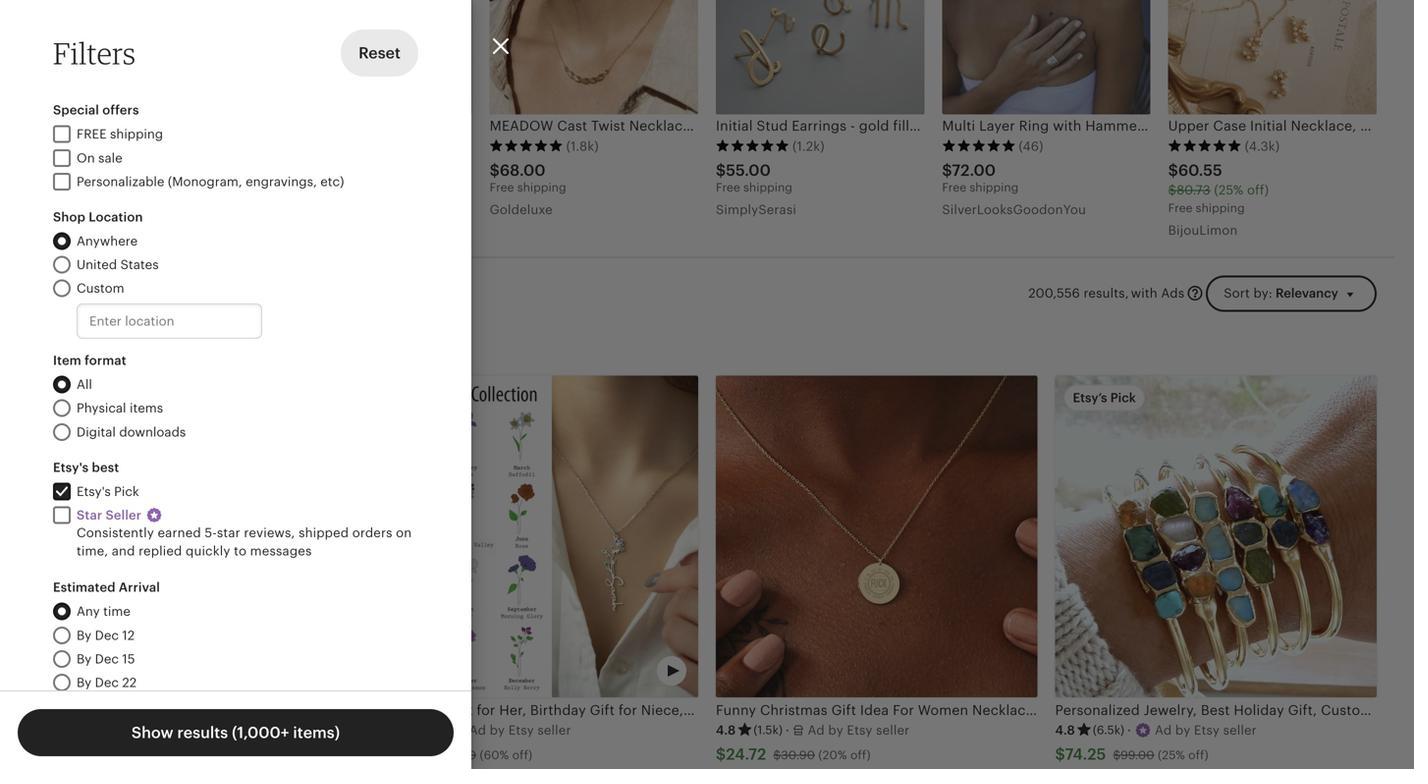 Task type: vqa. For each thing, say whether or not it's contained in the screenshot.


Task type: describe. For each thing, give the bounding box(es) containing it.
arrival
[[119, 580, 160, 595]]

funny christmas gift idea for women necklace,925 sterling silver,14k solid gold necklace for girls,christmas gifts for her,dainty jewelry image
[[716, 376, 1038, 697]]

format
[[85, 353, 126, 368]]

1 · from the left
[[447, 723, 451, 738]]

54.95
[[47, 746, 91, 763]]

anywhere united states
[[77, 234, 159, 272]]

items)
[[293, 724, 340, 742]]

3 · from the left
[[1128, 723, 1132, 738]]

off) for 24.72
[[851, 748, 871, 762]]

free for 72.00
[[942, 181, 967, 194]]

5 out of 5 stars image for 68.00
[[490, 139, 563, 153]]

filters
[[53, 35, 136, 71]]

2 by from the top
[[77, 652, 92, 666]]

bijoulimon
[[1169, 223, 1238, 237]]

reviews,
[[244, 526, 295, 540]]

estimated arrival any time by dec 12 by dec 15 by dec 22
[[53, 580, 160, 690]]

physical
[[77, 401, 126, 416]]

best
[[92, 460, 119, 475]]

time,
[[77, 544, 108, 558]]

offers
[[102, 103, 139, 117]]

(20%
[[819, 748, 847, 762]]

$ 54.95
[[37, 746, 91, 763]]

free for 55.00
[[716, 181, 740, 194]]

and
[[112, 544, 135, 558]]

4.8 for 74.25
[[1055, 723, 1075, 738]]

quickly
[[186, 544, 230, 558]]

upper case initial necklace, women pearl gold initials, lady christmas statement letter, trendy chic girl jewelry, personalize monogram name image
[[1169, 0, 1377, 114]]

etsy's for etsy's pick
[[77, 484, 111, 499]]

christmas gift for her, birthday gift for niece, floral pendant, handmade jewelry, minimalist gift for girlfriend birthday, name necklace image
[[377, 376, 698, 697]]

72.00
[[952, 162, 996, 179]]

4.8 for 24.72
[[716, 723, 736, 738]]

estimated
[[53, 580, 116, 595]]

(6.5k)
[[1093, 723, 1125, 737]]

shipping for 55.00
[[744, 181, 793, 194]]

(monogram,
[[168, 174, 242, 189]]

22
[[122, 675, 137, 690]]

anywhere
[[77, 234, 138, 248]]

earned
[[158, 526, 201, 540]]

star
[[217, 526, 241, 540]]

item
[[53, 353, 81, 368]]

off) for 19.60
[[512, 748, 533, 762]]

49.00
[[442, 748, 477, 762]]

$ 72.00 free shipping silverlooksgoodonyou
[[942, 162, 1086, 217]]

35.43
[[272, 183, 307, 198]]

200,556
[[1029, 286, 1080, 300]]

(1,000+
[[232, 724, 289, 742]]

200,556 results,
[[1029, 286, 1129, 300]]

consistently
[[77, 526, 154, 540]]

location
[[89, 210, 143, 225]]

$ inside $ 68.00 free shipping goldeluxe
[[490, 162, 500, 179]]

252.00 free shipping goldeluxe
[[37, 162, 114, 217]]

55.00
[[726, 162, 771, 179]]

items
[[130, 401, 163, 416]]

99.00
[[1121, 748, 1155, 762]]

free inside $ 60.55 $ 80.73 (25% off) free shipping bijoulimon
[[1169, 201, 1193, 215]]

$ 30.11 $ 35.43 (15% off)
[[264, 162, 363, 198]]

15
[[122, 652, 135, 666]]

search filters dialog
[[0, 0, 1414, 769]]

states
[[120, 257, 159, 272]]

24.72
[[726, 746, 767, 763]]

$ 19.60 $ 49.00 (60% off)
[[377, 746, 533, 763]]

reset button
[[341, 29, 418, 77]]

results,
[[1084, 286, 1129, 300]]

(46)
[[1019, 139, 1044, 154]]

etsy's for etsy's best
[[53, 460, 89, 475]]

pick for etsy's pick
[[114, 484, 139, 499]]

results
[[177, 724, 228, 742]]

show
[[132, 724, 173, 742]]

show results (1,000+ items) button
[[18, 709, 454, 756]]

digital
[[77, 425, 116, 439]]

custom
[[77, 281, 124, 296]]

show results (1,000+ items)
[[132, 724, 340, 742]]

80.73
[[1177, 183, 1211, 198]]

reset
[[359, 44, 401, 62]]

free for 68.00
[[490, 181, 514, 194]]

goldeluxe inside $ 68.00 free shipping goldeluxe
[[490, 202, 553, 217]]

orders
[[352, 526, 393, 540]]

5 out of 5 stars image for 60.55
[[1169, 139, 1242, 153]]

any
[[77, 604, 100, 619]]

meadow cast twist necklace in brass, sterling silver, 14k gold plate or 10k gold image
[[490, 0, 698, 114]]

downloads
[[119, 425, 186, 439]]

(1.2k)
[[793, 139, 825, 154]]

252.00
[[47, 162, 102, 179]]

5-
[[205, 526, 217, 540]]

star
[[77, 508, 102, 523]]

sale
[[98, 151, 122, 165]]

5 out of 5 stars image for free
[[37, 139, 111, 153]]

free
[[77, 127, 107, 142]]

on
[[77, 151, 95, 165]]

2 dec from the top
[[95, 652, 119, 666]]

special offers free shipping on sale personalizable (monogram, engravings, etc)
[[53, 103, 344, 189]]

engravings,
[[246, 174, 317, 189]]

$ inside $ 55.00 free shipping simplyserasi
[[716, 162, 726, 179]]

shop location
[[53, 210, 143, 225]]



Task type: locate. For each thing, give the bounding box(es) containing it.
5 out of 5 stars image for 55.00
[[716, 139, 790, 153]]

(1.8k) for free
[[114, 139, 146, 154]]

dec left 12
[[95, 628, 119, 643]]

pick right etsy's at the right of the page
[[1111, 391, 1136, 405]]

dec left 22 on the left
[[95, 675, 119, 690]]

1 4.8 from the left
[[716, 723, 736, 738]]

dec
[[95, 628, 119, 643], [95, 652, 119, 666], [95, 675, 119, 690]]

0 horizontal spatial (25%
[[1158, 748, 1185, 762]]

shipping up bijoulimon
[[1196, 201, 1245, 215]]

5 out of 5 stars image up 30.11
[[264, 139, 337, 153]]

2 (1.8k) from the left
[[566, 139, 599, 154]]

time
[[103, 604, 131, 619]]

off) inside $ 74.25 $ 99.00 (25% off)
[[1189, 748, 1209, 762]]

off) inside $ 60.55 $ 80.73 (25% off) free shipping bijoulimon
[[1247, 183, 1269, 198]]

by down the any
[[77, 628, 92, 643]]

$
[[264, 162, 274, 179], [490, 162, 500, 179], [716, 162, 726, 179], [942, 162, 952, 179], [1169, 162, 1179, 179], [264, 183, 272, 198], [1169, 183, 1177, 198], [37, 746, 47, 763], [377, 746, 387, 763], [716, 746, 726, 763], [1055, 746, 1065, 763], [435, 748, 442, 762], [774, 748, 781, 762], [1113, 748, 1121, 762]]

1 vertical spatial pick
[[114, 484, 139, 499]]

1 horizontal spatial (25%
[[1214, 183, 1244, 198]]

· right (6.5k)
[[1128, 723, 1132, 738]]

1 (1.8k) from the left
[[114, 139, 146, 154]]

12
[[122, 628, 135, 643]]

free down 252.00
[[37, 181, 62, 194]]

5 out of 5 stars image up 72.00
[[942, 139, 1016, 153]]

free down 55.00
[[716, 181, 740, 194]]

on
[[396, 526, 412, 540]]

1 vertical spatial etsy's
[[77, 484, 111, 499]]

pick for etsy's pick
[[1111, 391, 1136, 405]]

$ inside $ 72.00 free shipping silverlooksgoodonyou
[[942, 162, 952, 179]]

(25% inside $ 74.25 $ 99.00 (25% off)
[[1158, 748, 1185, 762]]

ads
[[1161, 286, 1185, 300]]

shipping inside 252.00 free shipping goldeluxe
[[65, 181, 114, 194]]

daybreak cast twist choker in brass, sterling silver, 14k gold plated or 10k gold image
[[37, 0, 246, 114]]

(25% right the 99.00
[[1158, 748, 1185, 762]]

free
[[37, 181, 62, 194], [490, 181, 514, 194], [716, 181, 740, 194], [942, 181, 967, 194], [1169, 201, 1193, 215]]

60.55
[[1179, 162, 1223, 179]]

etsy's
[[53, 460, 89, 475], [77, 484, 111, 499]]

etsy's
[[1073, 391, 1108, 405]]

1 5 out of 5 stars image from the left
[[37, 139, 111, 153]]

goldeluxe down 68.00
[[490, 202, 553, 217]]

etc)
[[320, 174, 344, 189]]

shipping for 68.00
[[517, 181, 566, 194]]

5 out of 5 stars image up 252.00
[[37, 139, 111, 153]]

united
[[77, 257, 117, 272]]

free down 80.73
[[1169, 201, 1193, 215]]

etsy's best
[[53, 460, 119, 475]]

0 vertical spatial etsy's
[[53, 460, 89, 475]]

personalized jewelry, best holiday gift, custom birthstone bracelet, gift for her, mothers custom bracelet gift, family gemstone bracelet. image
[[1055, 376, 1377, 697]]

1 horizontal spatial (1.8k)
[[566, 139, 599, 154]]

goldeluxe down 252.00
[[37, 202, 100, 217]]

dec left 15
[[95, 652, 119, 666]]

74.25
[[1065, 746, 1106, 763]]

2 vertical spatial by
[[77, 675, 92, 690]]

4.8 up 74.25
[[1055, 723, 1075, 738]]

5 out of 5 stars image for 72.00
[[942, 139, 1016, 153]]

item format all physical items digital downloads
[[53, 353, 186, 439]]

initial stud earrings - gold filled personalized lowercase cursive letter post, nickel free jewelry, graphic designer gifts image
[[716, 0, 925, 114]]

(4.3k)
[[1245, 139, 1280, 154]]

off) inside $ 19.60 $ 49.00 (60% off)
[[512, 748, 533, 762]]

off) for 60.55
[[1247, 183, 1269, 198]]

free down 72.00
[[942, 181, 967, 194]]

2 goldeluxe from the left
[[490, 202, 553, 217]]

5 out of 5 stars image
[[37, 139, 111, 153], [264, 139, 337, 153], [490, 139, 563, 153], [716, 139, 790, 153], [942, 139, 1016, 153], [1169, 139, 1242, 153]]

shipping for offers
[[110, 127, 163, 142]]

shop
[[53, 210, 85, 225]]

0 vertical spatial by
[[77, 628, 92, 643]]

0 horizontal spatial goldeluxe
[[37, 202, 100, 217]]

0 vertical spatial pick
[[1111, 391, 1136, 405]]

off) for 30.11
[[341, 183, 363, 198]]

1 by from the top
[[77, 628, 92, 643]]

4 5 out of 5 stars image from the left
[[716, 139, 790, 153]]

Enter location text field
[[77, 303, 262, 339]]

$ inside $ 74.25 $ 99.00 (25% off)
[[1113, 748, 1121, 762]]

1 vertical spatial dec
[[95, 652, 119, 666]]

(25% for 74.25
[[1158, 748, 1185, 762]]

shipping down 252.00
[[65, 181, 114, 194]]

off) inside the $ 30.11 $ 35.43 (15% off)
[[341, 183, 363, 198]]

3 dec from the top
[[95, 675, 119, 690]]

68.00
[[500, 162, 546, 179]]

multi layer ring with hammered texture, 925 sterling silver, wide wraparound thick wrap ring, bohemian jewelry, flat wired wide layer ring image
[[942, 0, 1151, 114]]

6 5 out of 5 stars image from the left
[[1169, 139, 1242, 153]]

by
[[77, 628, 92, 643], [77, 652, 92, 666], [77, 675, 92, 690]]

1 vertical spatial by
[[77, 652, 92, 666]]

by left 22 on the left
[[77, 675, 92, 690]]

to
[[234, 544, 247, 558]]

personalizable
[[77, 174, 164, 189]]

1 horizontal spatial goldeluxe
[[490, 202, 553, 217]]

shipping inside special offers free shipping on sale personalizable (monogram, engravings, etc)
[[110, 127, 163, 142]]

5 out of 5 stars image up 55.00
[[716, 139, 790, 153]]

2 · from the left
[[786, 723, 790, 738]]

0 horizontal spatial pick
[[114, 484, 139, 499]]

1 vertical spatial (25%
[[1158, 748, 1185, 762]]

2 vertical spatial dec
[[95, 675, 119, 690]]

messages
[[250, 544, 312, 558]]

shipped
[[299, 526, 349, 540]]

special
[[53, 103, 99, 117]]

(1.8k) down meadow cast twist necklace in brass, sterling silver, 14k gold plate or 10k gold image
[[566, 139, 599, 154]]

3 by from the top
[[77, 675, 92, 690]]

19.60
[[387, 746, 428, 763]]

1 goldeluxe from the left
[[37, 202, 100, 217]]

· up $ 19.60 $ 49.00 (60% off)
[[447, 723, 451, 738]]

shipping inside $ 55.00 free shipping simplyserasi
[[744, 181, 793, 194]]

off) down (4.3k)
[[1247, 183, 1269, 198]]

off)
[[341, 183, 363, 198], [1247, 183, 1269, 198], [512, 748, 533, 762], [851, 748, 871, 762], [1189, 748, 1209, 762]]

shipping
[[110, 127, 163, 142], [65, 181, 114, 194], [517, 181, 566, 194], [744, 181, 793, 194], [970, 181, 1019, 194], [1196, 201, 1245, 215]]

free inside $ 72.00 free shipping silverlooksgoodonyou
[[942, 181, 967, 194]]

(1.8k) for 68.00
[[566, 139, 599, 154]]

$ 60.55 $ 80.73 (25% off) free shipping bijoulimon
[[1169, 162, 1269, 237]]

2 5 out of 5 stars image from the left
[[264, 139, 337, 153]]

free inside 252.00 free shipping goldeluxe
[[37, 181, 62, 194]]

0 vertical spatial dec
[[95, 628, 119, 643]]

1 dec from the top
[[95, 628, 119, 643]]

30.11
[[274, 162, 311, 179]]

star seller
[[77, 508, 142, 523]]

pick up seller
[[114, 484, 139, 499]]

pick inside search filters dialog
[[114, 484, 139, 499]]

off) right (60%
[[512, 748, 533, 762]]

by left 15
[[77, 652, 92, 666]]

all
[[77, 377, 92, 392]]

0 vertical spatial (25%
[[1214, 183, 1244, 198]]

$ inside $ 19.60 $ 49.00 (60% off)
[[435, 748, 442, 762]]

5 out of 5 stars image up "60.55"
[[1169, 139, 1242, 153]]

shipping down 68.00
[[517, 181, 566, 194]]

consistently earned 5-star reviews, shipped orders on time, and replied quickly to messages
[[77, 526, 412, 558]]

(25% inside $ 60.55 $ 80.73 (25% off) free shipping bijoulimon
[[1214, 183, 1244, 198]]

shipping down the offers on the top left
[[110, 127, 163, 142]]

shipping down 72.00
[[970, 181, 1019, 194]]

shipping inside $ 68.00 free shipping goldeluxe
[[517, 181, 566, 194]]

$ inside $ 24.72 $ 30.90 (20% off)
[[774, 748, 781, 762]]

shipping inside $ 60.55 $ 80.73 (25% off) free shipping bijoulimon
[[1196, 201, 1245, 215]]

silverlooksgoodonyou
[[942, 202, 1086, 217]]

· right (1.5k)
[[786, 723, 790, 738]]

etsy's pick
[[77, 484, 139, 499]]

free down 68.00
[[490, 181, 514, 194]]

with
[[1131, 286, 1158, 300]]

1 horizontal spatial 4.8
[[1055, 723, 1075, 738]]

shipping inside $ 72.00 free shipping silverlooksgoodonyou
[[970, 181, 1019, 194]]

(60%
[[480, 748, 509, 762]]

goldeluxe inside 252.00 free shipping goldeluxe
[[37, 202, 100, 217]]

5 out of 5 stars image up 68.00
[[490, 139, 563, 153]]

off) inside $ 24.72 $ 30.90 (20% off)
[[851, 748, 871, 762]]

$ 68.00 free shipping goldeluxe
[[490, 162, 566, 217]]

2 4.8 from the left
[[1055, 723, 1075, 738]]

off) right the 99.00
[[1189, 748, 1209, 762]]

love knot necklace to my daughter for christmas | exquisite jewelry, positive messages | breathtaking image
[[37, 376, 359, 697]]

0 horizontal spatial ·
[[447, 723, 451, 738]]

(25%
[[1214, 183, 1244, 198], [1158, 748, 1185, 762]]

1 horizontal spatial pick
[[1111, 391, 1136, 405]]

seller
[[106, 508, 142, 523]]

1 horizontal spatial ·
[[786, 723, 790, 738]]

(25% down "60.55"
[[1214, 183, 1244, 198]]

3 5 out of 5 stars image from the left
[[490, 139, 563, 153]]

$ 24.72 $ 30.90 (20% off)
[[716, 746, 871, 763]]

$ 74.25 $ 99.00 (25% off)
[[1055, 746, 1209, 763]]

etsy's left best
[[53, 460, 89, 475]]

replied
[[139, 544, 182, 558]]

simplyserasi
[[716, 202, 797, 217]]

(15%
[[310, 183, 338, 198]]

etsy's up star
[[77, 484, 111, 499]]

off) right '(15%'
[[341, 183, 363, 198]]

5 5 out of 5 stars image from the left
[[942, 139, 1016, 153]]

0 horizontal spatial (1.8k)
[[114, 139, 146, 154]]

off) right (20%
[[851, 748, 871, 762]]

shipping for 72.00
[[970, 181, 1019, 194]]

(1.8k) up personalizable
[[114, 139, 146, 154]]

4.8
[[716, 723, 736, 738], [1055, 723, 1075, 738]]

free inside $ 68.00 free shipping goldeluxe
[[490, 181, 514, 194]]

4.8 up 24.72
[[716, 723, 736, 738]]

etsy's pick
[[1073, 391, 1136, 405]]

0 horizontal spatial 4.8
[[716, 723, 736, 738]]

shipping up simplyserasi
[[744, 181, 793, 194]]

(25% for 60.55
[[1214, 183, 1244, 198]]

free inside $ 55.00 free shipping simplyserasi
[[716, 181, 740, 194]]

dainty tarot card necklace, gold or silver, the sun, the star, the world, meaningful gift, inspirational, unique, gift for her, strength image
[[264, 0, 472, 114]]

off) for 74.25
[[1189, 748, 1209, 762]]

goldeluxe
[[37, 202, 100, 217], [490, 202, 553, 217]]

2 horizontal spatial ·
[[1128, 723, 1132, 738]]

$ 55.00 free shipping simplyserasi
[[716, 162, 797, 217]]



